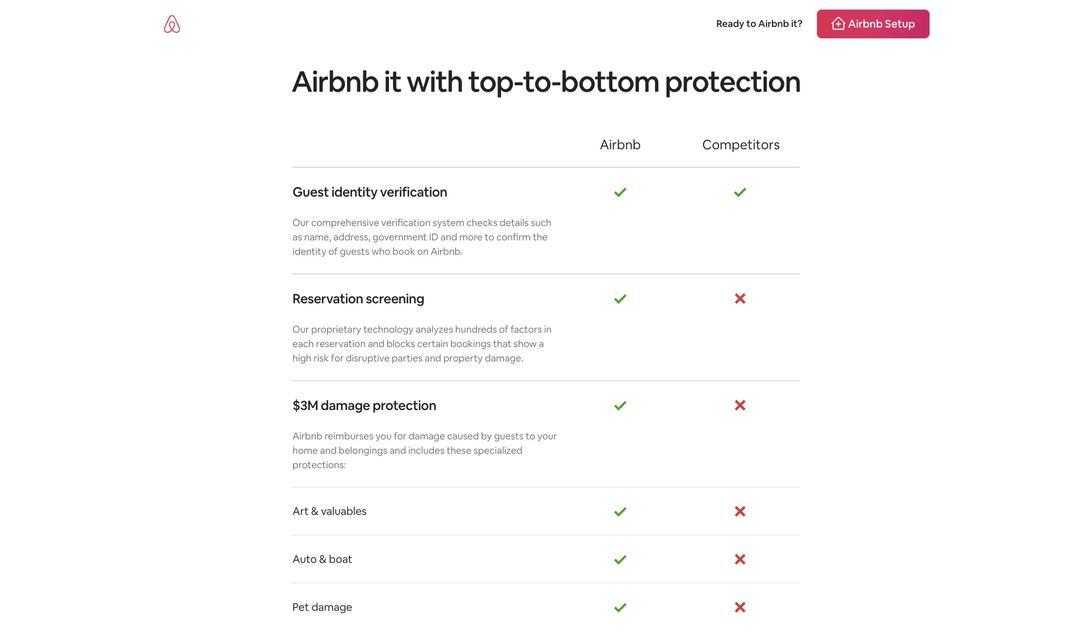 Task type: describe. For each thing, give the bounding box(es) containing it.
checks
[[467, 217, 498, 229]]

damage for $3m damage protection
[[321, 397, 370, 414]]

with
[[407, 63, 463, 100]]

and down you
[[390, 445, 406, 457]]

airbnb included image for boat
[[613, 552, 628, 567]]

specialized
[[474, 445, 523, 457]]

2 horizontal spatial to
[[747, 17, 757, 30]]

certain
[[417, 338, 449, 350]]

5 competitors not included image from the top
[[733, 600, 748, 615]]

airbnb homepage image
[[163, 14, 182, 34]]

hundreds
[[455, 323, 497, 336]]

blocks
[[387, 338, 415, 350]]

airbnb included image for valuables
[[613, 504, 628, 519]]

reservation
[[316, 338, 366, 350]]

reimburses
[[325, 430, 374, 443]]

each
[[293, 338, 314, 350]]

for inside 'airbnb reimburses you for damage caused by guests to your home and belongings and includes these specialized protections:'
[[394, 430, 407, 443]]

and down certain
[[425, 352, 442, 365]]

competitors
[[703, 136, 780, 153]]

your
[[538, 430, 557, 443]]

risk
[[314, 352, 329, 365]]

property
[[444, 352, 483, 365]]

verification for identity
[[380, 183, 447, 200]]

details
[[500, 217, 529, 229]]

by
[[481, 430, 492, 443]]

guests inside our comprehensive verification system checks details such as name, address, government id and more to confirm the identity of guests who book on airbnb.
[[340, 245, 370, 258]]

to inside our comprehensive verification system checks details such as name, address, government id and more to confirm the identity of guests who book on airbnb.
[[485, 231, 495, 244]]

ready to airbnb it?
[[717, 17, 803, 30]]

boat
[[329, 552, 352, 566]]

and up disruptive
[[368, 338, 385, 350]]

these
[[447, 445, 472, 457]]

competitors not included image for boat
[[733, 552, 748, 567]]

home
[[293, 445, 318, 457]]

that
[[493, 338, 512, 350]]

name,
[[304, 231, 331, 244]]

& for art
[[311, 504, 319, 518]]

competitors included image
[[733, 185, 748, 199]]

damage.
[[485, 352, 524, 365]]

on
[[417, 245, 429, 258]]

and inside our comprehensive verification system checks details such as name, address, government id and more to confirm the identity of guests who book on airbnb.
[[441, 231, 457, 244]]

you
[[376, 430, 392, 443]]

airbnb for airbnb reimburses you for damage caused by guests to your home and belongings and includes these specialized protections:
[[293, 430, 323, 443]]

$3m
[[293, 397, 318, 414]]

for inside our proprietary technology analyzes hundreds of factors in each reservation and blocks certain bookings that show a high risk for disruptive parties and property damage.
[[331, 352, 344, 365]]

our comprehensive verification system checks details such as name, address, government id and more to confirm the identity of guests who book on airbnb.
[[293, 217, 552, 258]]

in
[[544, 323, 552, 336]]

valuables
[[321, 504, 367, 518]]

art & valuables
[[293, 504, 367, 518]]

bookings
[[451, 338, 491, 350]]

damage inside 'airbnb reimburses you for damage caused by guests to your home and belongings and includes these specialized protections:'
[[409, 430, 445, 443]]

proprietary
[[311, 323, 361, 336]]

address,
[[333, 231, 371, 244]]

auto
[[293, 552, 317, 566]]

belongings
[[339, 445, 388, 457]]

auto & boat
[[293, 552, 352, 566]]

the
[[533, 231, 548, 244]]

book
[[393, 245, 415, 258]]



Task type: vqa. For each thing, say whether or not it's contained in the screenshot.
5
no



Task type: locate. For each thing, give the bounding box(es) containing it.
2 vertical spatial to
[[526, 430, 535, 443]]

guests
[[340, 245, 370, 258], [494, 430, 524, 443]]

who
[[372, 245, 391, 258]]

system
[[433, 217, 465, 229]]

of up 'that'
[[499, 323, 509, 336]]

verification up government
[[381, 217, 431, 229]]

for right you
[[394, 430, 407, 443]]

airbnb for airbnb it with top‑to‑bottom protection
[[291, 63, 379, 100]]

protections:
[[293, 459, 346, 472]]

2 vertical spatial airbnb included image
[[613, 600, 628, 615]]

airbnb reimburses you for damage caused by guests to your home and belongings and includes these specialized protections:
[[293, 430, 557, 472]]

3 airbnb included image from the top
[[613, 552, 628, 567]]

guests inside 'airbnb reimburses you for damage caused by guests to your home and belongings and includes these specialized protections:'
[[494, 430, 524, 443]]

it?
[[791, 17, 803, 30]]

& left boat
[[319, 552, 327, 566]]

2 airbnb included image from the top
[[613, 504, 628, 519]]

2 vertical spatial damage
[[312, 600, 353, 614]]

0 vertical spatial &
[[311, 504, 319, 518]]

1 our from the top
[[293, 217, 309, 229]]

airbnb included image
[[613, 185, 628, 199], [613, 504, 628, 519], [613, 600, 628, 615]]

1 vertical spatial &
[[319, 552, 327, 566]]

art
[[293, 504, 309, 518]]

1 vertical spatial our
[[293, 323, 309, 336]]

1 vertical spatial for
[[394, 430, 407, 443]]

1 vertical spatial protection
[[373, 397, 436, 414]]

of inside our comprehensive verification system checks details such as name, address, government id and more to confirm the identity of guests who book on airbnb.
[[329, 245, 338, 258]]

airbnb included image
[[613, 291, 628, 306], [613, 398, 628, 412], [613, 552, 628, 567]]

0 horizontal spatial protection
[[373, 397, 436, 414]]

0 horizontal spatial for
[[331, 352, 344, 365]]

0 vertical spatial airbnb included image
[[613, 185, 628, 199]]

1 airbnb included image from the top
[[613, 291, 628, 306]]

technology
[[364, 323, 414, 336]]

includes
[[408, 445, 445, 457]]

1 vertical spatial guests
[[494, 430, 524, 443]]

0 vertical spatial to
[[747, 17, 757, 30]]

identity
[[332, 183, 378, 200], [293, 245, 327, 258]]

guests up specialized
[[494, 430, 524, 443]]

our for each
[[293, 323, 309, 336]]

guest
[[293, 183, 329, 200]]

0 vertical spatial damage
[[321, 397, 370, 414]]

guest identity verification
[[293, 183, 447, 200]]

1 vertical spatial airbnb included image
[[613, 504, 628, 519]]

and up protections:
[[320, 445, 337, 457]]

our up as on the top
[[293, 217, 309, 229]]

of
[[329, 245, 338, 258], [499, 323, 509, 336]]

1 vertical spatial to
[[485, 231, 495, 244]]

comprehensive
[[311, 217, 379, 229]]

caused
[[447, 430, 479, 443]]

damage
[[321, 397, 370, 414], [409, 430, 445, 443], [312, 600, 353, 614]]

show
[[514, 338, 537, 350]]

0 vertical spatial verification
[[380, 183, 447, 200]]

1 competitors not included image from the top
[[733, 291, 748, 306]]

0 horizontal spatial of
[[329, 245, 338, 258]]

competitors not included image for protection
[[733, 398, 748, 412]]

$3m damage protection
[[293, 397, 436, 414]]

0 vertical spatial of
[[329, 245, 338, 258]]

our inside our comprehensive verification system checks details such as name, address, government id and more to confirm the identity of guests who book on airbnb.
[[293, 217, 309, 229]]

reservation screening
[[293, 290, 424, 307]]

screening
[[366, 290, 424, 307]]

0 horizontal spatial &
[[311, 504, 319, 518]]

pet
[[293, 600, 309, 614]]

1 horizontal spatial identity
[[332, 183, 378, 200]]

airbnb
[[848, 17, 883, 31], [759, 17, 789, 30], [291, 63, 379, 100], [600, 136, 641, 153], [293, 430, 323, 443]]

1 vertical spatial damage
[[409, 430, 445, 443]]

parties
[[392, 352, 423, 365]]

0 horizontal spatial identity
[[293, 245, 327, 258]]

our up each
[[293, 323, 309, 336]]

top‑to‑bottom
[[468, 63, 660, 100]]

analyzes
[[416, 323, 453, 336]]

3 airbnb included image from the top
[[613, 600, 628, 615]]

our proprietary technology analyzes hundreds of factors in each reservation and blocks certain bookings that show a high risk for disruptive parties and property damage.
[[293, 323, 552, 365]]

as
[[293, 231, 302, 244]]

protection
[[665, 63, 801, 100], [373, 397, 436, 414]]

to right ready
[[747, 17, 757, 30]]

to
[[747, 17, 757, 30], [485, 231, 495, 244], [526, 430, 535, 443]]

1 horizontal spatial for
[[394, 430, 407, 443]]

1 vertical spatial verification
[[381, 217, 431, 229]]

2 our from the top
[[293, 323, 309, 336]]

airbnb setup
[[848, 17, 916, 31]]

id
[[429, 231, 439, 244]]

disruptive
[[346, 352, 390, 365]]

guests down the address,
[[340, 245, 370, 258]]

protection up you
[[373, 397, 436, 414]]

and down system
[[441, 231, 457, 244]]

2 airbnb included image from the top
[[613, 398, 628, 412]]

& for auto
[[319, 552, 327, 566]]

protection down ready
[[665, 63, 801, 100]]

factors
[[511, 323, 542, 336]]

damage right the 'pet' on the bottom
[[312, 600, 353, 614]]

1 horizontal spatial protection
[[665, 63, 801, 100]]

0 vertical spatial identity
[[332, 183, 378, 200]]

0 horizontal spatial guests
[[340, 245, 370, 258]]

verification up our comprehensive verification system checks details such as name, address, government id and more to confirm the identity of guests who book on airbnb.
[[380, 183, 447, 200]]

0 vertical spatial our
[[293, 217, 309, 229]]

identity down name,
[[293, 245, 327, 258]]

airbnb included image for verification
[[613, 185, 628, 199]]

airbnb.
[[431, 245, 463, 258]]

damage for pet damage
[[312, 600, 353, 614]]

1 horizontal spatial to
[[526, 430, 535, 443]]

& right art
[[311, 504, 319, 518]]

airbnb setup link
[[817, 10, 930, 38]]

ready
[[717, 17, 745, 30]]

airbnb it with top‑to‑bottom protection
[[291, 63, 801, 100]]

of inside our proprietary technology analyzes hundreds of factors in each reservation and blocks certain bookings that show a high risk for disruptive parties and property damage.
[[499, 323, 509, 336]]

airbnb for airbnb setup
[[848, 17, 883, 31]]

pet damage
[[293, 600, 353, 614]]

competitors not included image
[[733, 291, 748, 306], [733, 398, 748, 412], [733, 504, 748, 519], [733, 552, 748, 567], [733, 600, 748, 615]]

competitors not included image for valuables
[[733, 504, 748, 519]]

verification inside our comprehensive verification system checks details such as name, address, government id and more to confirm the identity of guests who book on airbnb.
[[381, 217, 431, 229]]

for
[[331, 352, 344, 365], [394, 430, 407, 443]]

government
[[373, 231, 427, 244]]

setup
[[885, 17, 916, 31]]

verification for comprehensive
[[381, 217, 431, 229]]

2 vertical spatial airbnb included image
[[613, 552, 628, 567]]

for down reservation
[[331, 352, 344, 365]]

1 vertical spatial airbnb included image
[[613, 398, 628, 412]]

4 competitors not included image from the top
[[733, 552, 748, 567]]

to left your
[[526, 430, 535, 443]]

more
[[460, 231, 483, 244]]

our for name,
[[293, 217, 309, 229]]

of down name,
[[329, 245, 338, 258]]

1 airbnb included image from the top
[[613, 185, 628, 199]]

0 horizontal spatial to
[[485, 231, 495, 244]]

identity up comprehensive at the left of page
[[332, 183, 378, 200]]

1 horizontal spatial &
[[319, 552, 327, 566]]

0 vertical spatial for
[[331, 352, 344, 365]]

verification
[[380, 183, 447, 200], [381, 217, 431, 229]]

our
[[293, 217, 309, 229], [293, 323, 309, 336]]

2 competitors not included image from the top
[[733, 398, 748, 412]]

3 competitors not included image from the top
[[733, 504, 748, 519]]

0 vertical spatial airbnb included image
[[613, 291, 628, 306]]

&
[[311, 504, 319, 518], [319, 552, 327, 566]]

1 horizontal spatial guests
[[494, 430, 524, 443]]

reservation
[[293, 290, 363, 307]]

1 horizontal spatial of
[[499, 323, 509, 336]]

high
[[293, 352, 312, 365]]

such
[[531, 217, 552, 229]]

confirm
[[497, 231, 531, 244]]

airbnb inside 'airbnb reimburses you for damage caused by guests to your home and belongings and includes these specialized protections:'
[[293, 430, 323, 443]]

and
[[441, 231, 457, 244], [368, 338, 385, 350], [425, 352, 442, 365], [320, 445, 337, 457], [390, 445, 406, 457]]

to down checks
[[485, 231, 495, 244]]

damage up the reimburses
[[321, 397, 370, 414]]

0 vertical spatial guests
[[340, 245, 370, 258]]

0 vertical spatial protection
[[665, 63, 801, 100]]

1 vertical spatial identity
[[293, 245, 327, 258]]

1 vertical spatial of
[[499, 323, 509, 336]]

to inside 'airbnb reimburses you for damage caused by guests to your home and belongings and includes these specialized protections:'
[[526, 430, 535, 443]]

damage up includes
[[409, 430, 445, 443]]

it
[[384, 63, 401, 100]]

identity inside our comprehensive verification system checks details such as name, address, government id and more to confirm the identity of guests who book on airbnb.
[[293, 245, 327, 258]]

our inside our proprietary technology analyzes hundreds of factors in each reservation and blocks certain bookings that show a high risk for disruptive parties and property damage.
[[293, 323, 309, 336]]

airbnb included image for protection
[[613, 398, 628, 412]]

a
[[539, 338, 544, 350]]



